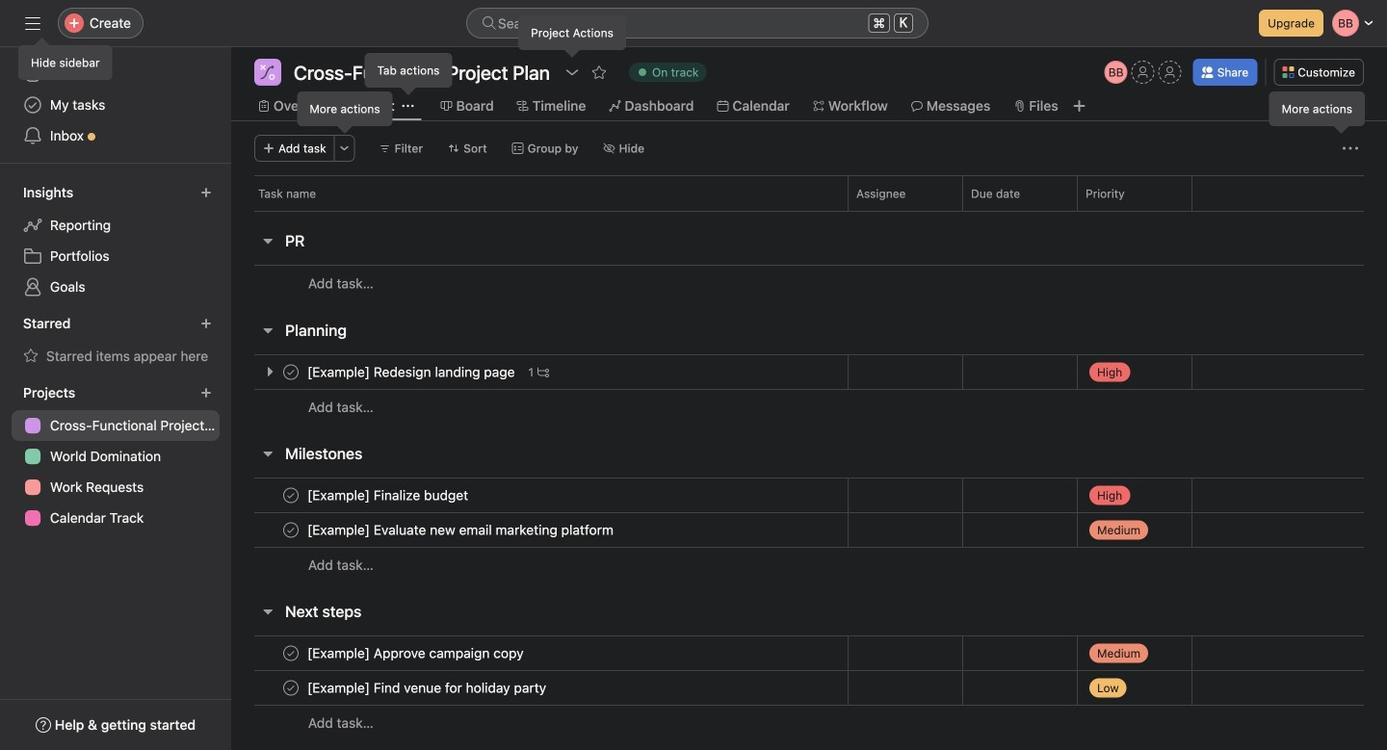 Task type: locate. For each thing, give the bounding box(es) containing it.
1 mark complete checkbox from the top
[[279, 361, 303, 384]]

mark complete checkbox for collapse task list for this group icon corresponding to [example] approve campaign copy cell
[[279, 642, 303, 665]]

Task name text field
[[304, 363, 521, 382], [304, 486, 474, 505], [304, 679, 552, 698]]

tooltip up show options "image" at the top left
[[519, 16, 625, 55]]

1 vertical spatial task name text field
[[304, 644, 530, 663]]

mark complete checkbox inside [example] approve campaign copy cell
[[279, 642, 303, 665]]

2 mark complete checkbox from the top
[[279, 519, 303, 542]]

1 subtask image
[[538, 367, 549, 378]]

mark complete checkbox inside [example] evaluate new email marketing platform cell
[[279, 519, 303, 542]]

Task name text field
[[304, 521, 620, 540], [304, 644, 530, 663]]

2 task name text field from the top
[[304, 644, 530, 663]]

1 mark complete checkbox from the top
[[279, 484, 303, 507]]

0 vertical spatial mark complete checkbox
[[279, 484, 303, 507]]

task name text field inside [example] finalize budget cell
[[304, 486, 474, 505]]

2 mark complete checkbox from the top
[[279, 677, 303, 700]]

header milestones tree grid
[[231, 478, 1388, 583]]

0 vertical spatial task name text field
[[304, 521, 620, 540]]

Mark complete checkbox
[[279, 361, 303, 384], [279, 677, 303, 700]]

2 collapse task list for this group image from the top
[[260, 446, 276, 462]]

global element
[[0, 47, 231, 163]]

mark complete image inside [example] find venue for holiday party cell
[[279, 677, 303, 700]]

new project or portfolio image
[[200, 387, 212, 399]]

1 vertical spatial collapse task list for this group image
[[260, 446, 276, 462]]

task name text field inside [example] redesign landing page cell
[[304, 363, 521, 382]]

mark complete checkbox inside [example] redesign landing page cell
[[279, 361, 303, 384]]

1 collapse task list for this group image from the top
[[260, 323, 276, 338]]

mark complete image for mark complete checkbox inside the [example] redesign landing page cell
[[279, 361, 303, 384]]

2 task name text field from the top
[[304, 486, 474, 505]]

collapse task list for this group image
[[260, 323, 276, 338], [260, 446, 276, 462], [260, 604, 276, 620]]

mark complete checkbox inside [example] find venue for holiday party cell
[[279, 677, 303, 700]]

show options image
[[565, 65, 580, 80]]

task name text field inside [example] approve campaign copy cell
[[304, 644, 530, 663]]

tooltip down hide sidebar icon
[[19, 40, 111, 79]]

3 collapse task list for this group image from the top
[[260, 604, 276, 620]]

2 vertical spatial task name text field
[[304, 679, 552, 698]]

1 task name text field from the top
[[304, 521, 620, 540]]

2 vertical spatial mark complete checkbox
[[279, 642, 303, 665]]

Mark complete checkbox
[[279, 484, 303, 507], [279, 519, 303, 542], [279, 642, 303, 665]]

header planning tree grid
[[231, 355, 1388, 425]]

mark complete image
[[279, 361, 303, 384], [279, 484, 303, 507], [279, 642, 303, 665], [279, 677, 303, 700]]

0 vertical spatial mark complete checkbox
[[279, 361, 303, 384]]

1 vertical spatial mark complete checkbox
[[279, 677, 303, 700]]

2 mark complete image from the top
[[279, 484, 303, 507]]

task name text field inside [example] find venue for holiday party cell
[[304, 679, 552, 698]]

1 vertical spatial task name text field
[[304, 486, 474, 505]]

mark complete checkbox for collapse task list for this group icon related to [example] finalize budget cell
[[279, 484, 303, 507]]

mark complete image for mark complete option in [example] approve campaign copy cell
[[279, 642, 303, 665]]

add to starred image
[[592, 65, 607, 80]]

collapse task list for this group image for [example] redesign landing page cell
[[260, 323, 276, 338]]

line_and_symbols image
[[260, 65, 276, 80]]

mark complete image for mark complete option inside the [example] finalize budget cell
[[279, 484, 303, 507]]

tooltip up 'tab actions' icon
[[366, 54, 451, 93]]

0 vertical spatial collapse task list for this group image
[[260, 323, 276, 338]]

tooltip up more actions image
[[298, 93, 392, 131]]

1 mark complete image from the top
[[279, 361, 303, 384]]

1 vertical spatial mark complete checkbox
[[279, 519, 303, 542]]

None field
[[466, 8, 929, 39]]

projects element
[[0, 376, 231, 538]]

3 task name text field from the top
[[304, 679, 552, 698]]

more actions image
[[339, 143, 350, 154]]

mark complete checkbox inside [example] finalize budget cell
[[279, 484, 303, 507]]

mark complete image inside [example] approve campaign copy cell
[[279, 642, 303, 665]]

starred element
[[0, 306, 231, 376]]

[example] redesign landing page cell
[[231, 355, 848, 390]]

tooltip
[[519, 16, 625, 55], [19, 40, 111, 79], [366, 54, 451, 93], [298, 93, 392, 131], [1271, 93, 1364, 131]]

4 mark complete image from the top
[[279, 677, 303, 700]]

None text field
[[289, 59, 555, 86]]

mark complete image inside [example] finalize budget cell
[[279, 484, 303, 507]]

[example] find venue for holiday party cell
[[231, 671, 848, 706]]

row
[[231, 175, 1388, 211], [254, 210, 1364, 212], [231, 265, 1388, 302], [231, 355, 1388, 390], [231, 389, 1388, 425], [231, 478, 1388, 514], [231, 513, 1388, 548], [231, 547, 1388, 583], [231, 636, 1388, 672], [231, 671, 1388, 706], [231, 705, 1388, 741]]

hide sidebar image
[[25, 15, 40, 31]]

3 mark complete image from the top
[[279, 642, 303, 665]]

3 mark complete checkbox from the top
[[279, 642, 303, 665]]

1 task name text field from the top
[[304, 363, 521, 382]]

0 vertical spatial task name text field
[[304, 363, 521, 382]]

2 vertical spatial collapse task list for this group image
[[260, 604, 276, 620]]

task name text field inside [example] evaluate new email marketing platform cell
[[304, 521, 620, 540]]



Task type: describe. For each thing, give the bounding box(es) containing it.
add tab image
[[1072, 98, 1088, 114]]

task name text field for mark complete option within the [example] evaluate new email marketing platform cell
[[304, 521, 620, 540]]

header next steps tree grid
[[231, 636, 1388, 741]]

task name text field for mark complete option inside the [example] finalize budget cell
[[304, 486, 474, 505]]

tab actions image
[[402, 100, 414, 112]]

collapse task list for this group image for [example] approve campaign copy cell
[[260, 604, 276, 620]]

manage project members image
[[1105, 61, 1128, 84]]

more actions image
[[1343, 141, 1359, 156]]

Search tasks, projects, and more text field
[[466, 8, 929, 39]]

new insights image
[[200, 187, 212, 198]]

mark complete image
[[279, 519, 303, 542]]

[example] evaluate new email marketing platform cell
[[231, 513, 848, 548]]

tooltip up more actions icon
[[1271, 93, 1364, 131]]

mark complete image for mark complete checkbox in the [example] find venue for holiday party cell
[[279, 677, 303, 700]]

[example] approve campaign copy cell
[[231, 636, 848, 672]]

add items to starred image
[[200, 318, 212, 330]]

expand subtask list for the task [example] redesign landing page image
[[262, 364, 278, 380]]

insights element
[[0, 175, 231, 306]]

[example] finalize budget cell
[[231, 478, 848, 514]]

collapse task list for this group image for [example] finalize budget cell
[[260, 446, 276, 462]]

collapse task list for this group image
[[260, 233, 276, 249]]

task name text field for mark complete option in [example] approve campaign copy cell
[[304, 644, 530, 663]]

task name text field for mark complete checkbox in the [example] find venue for holiday party cell
[[304, 679, 552, 698]]



Task type: vqa. For each thing, say whether or not it's contained in the screenshot.
fourth Row from the top's list icon
no



